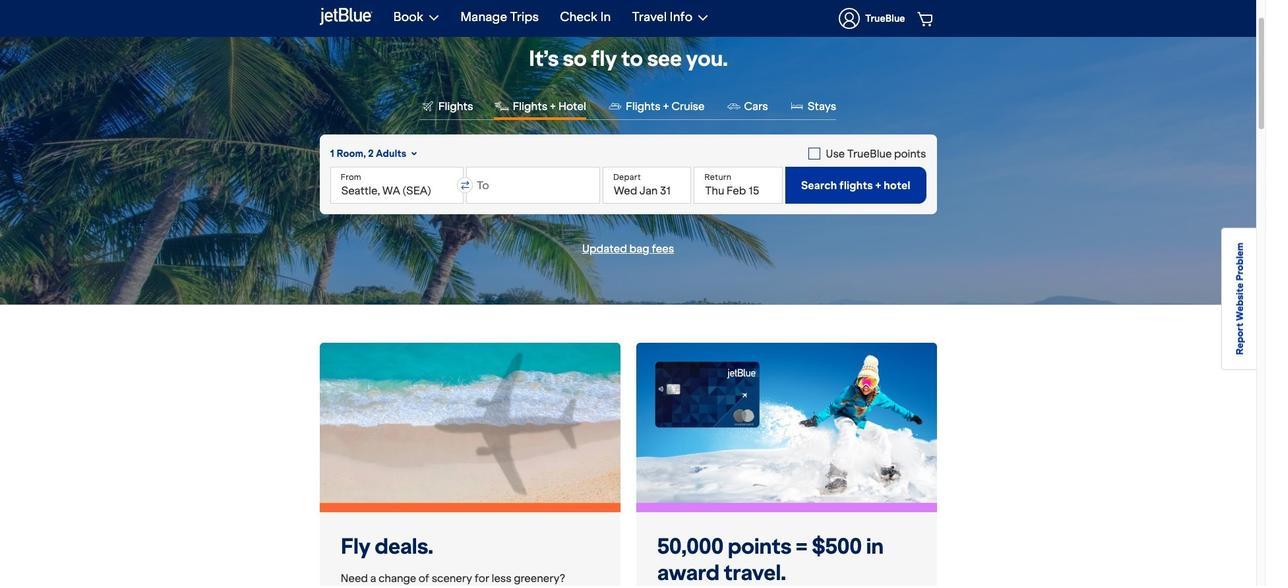 Task type: locate. For each thing, give the bounding box(es) containing it.
navigation
[[383, 0, 937, 37]]

shopping cart (empty) image
[[918, 11, 935, 26]]

None checkbox
[[809, 145, 927, 162]]

Depart Press DOWN ARROW key to select available dates field
[[603, 167, 692, 204]]

banner
[[0, 0, 1257, 37]]

None text field
[[466, 167, 600, 204]]

None text field
[[330, 167, 464, 204]]



Task type: describe. For each thing, give the bounding box(es) containing it.
jetblue home image
[[320, 6, 372, 27]]

Return Press DOWN ARROW key to select available dates field
[[694, 167, 783, 204]]



Task type: vqa. For each thing, say whether or not it's contained in the screenshot.
JetBlue Home image
yes



